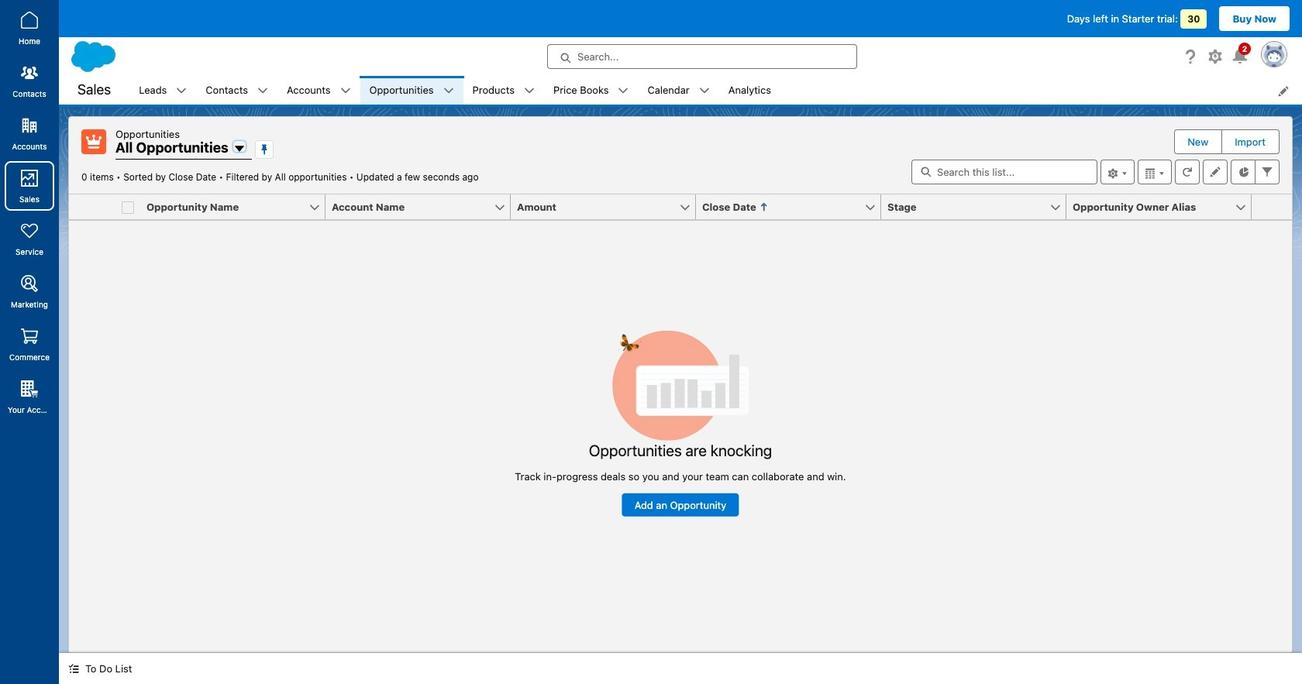 Task type: locate. For each thing, give the bounding box(es) containing it.
text default image
[[524, 86, 535, 96], [699, 86, 710, 96], [68, 664, 79, 675]]

3 text default image from the left
[[340, 86, 351, 96]]

2 horizontal spatial text default image
[[699, 86, 710, 96]]

opportunity owner alias element
[[1067, 195, 1261, 220]]

4 list item from the left
[[360, 76, 463, 105]]

stage element
[[881, 195, 1076, 220]]

4 text default image from the left
[[443, 86, 454, 96]]

cell
[[115, 195, 140, 220]]

7 list item from the left
[[638, 76, 719, 105]]

item number element
[[69, 195, 115, 220]]

cell inside "all opportunities|opportunities|list view" element
[[115, 195, 140, 220]]

Search All Opportunities list view. search field
[[912, 160, 1098, 184]]

amount element
[[511, 195, 705, 220]]

action image
[[1252, 195, 1292, 219]]

status
[[515, 330, 846, 517]]

list item
[[130, 76, 196, 105], [196, 76, 278, 105], [278, 76, 360, 105], [360, 76, 463, 105], [463, 76, 544, 105], [544, 76, 638, 105], [638, 76, 719, 105]]

text default image
[[176, 86, 187, 96], [257, 86, 268, 96], [340, 86, 351, 96], [443, 86, 454, 96], [618, 86, 629, 96]]

all opportunities|opportunities|list view element
[[68, 116, 1293, 653]]

list
[[130, 76, 1302, 105]]

0 horizontal spatial text default image
[[68, 664, 79, 675]]

opportunity name element
[[140, 195, 335, 220]]



Task type: describe. For each thing, give the bounding box(es) containing it.
2 text default image from the left
[[257, 86, 268, 96]]

item number image
[[69, 195, 115, 219]]

account name element
[[326, 195, 520, 220]]

3 list item from the left
[[278, 76, 360, 105]]

1 horizontal spatial text default image
[[524, 86, 535, 96]]

1 text default image from the left
[[176, 86, 187, 96]]

opportunities image
[[81, 129, 106, 154]]

action element
[[1252, 195, 1292, 220]]

all opportunities status
[[81, 171, 356, 183]]

1 list item from the left
[[130, 76, 196, 105]]

5 text default image from the left
[[618, 86, 629, 96]]

6 list item from the left
[[544, 76, 638, 105]]

2 list item from the left
[[196, 76, 278, 105]]

close date element
[[696, 195, 891, 220]]

5 list item from the left
[[463, 76, 544, 105]]



Task type: vqa. For each thing, say whether or not it's contained in the screenshot.
fourth text default image from right
yes



